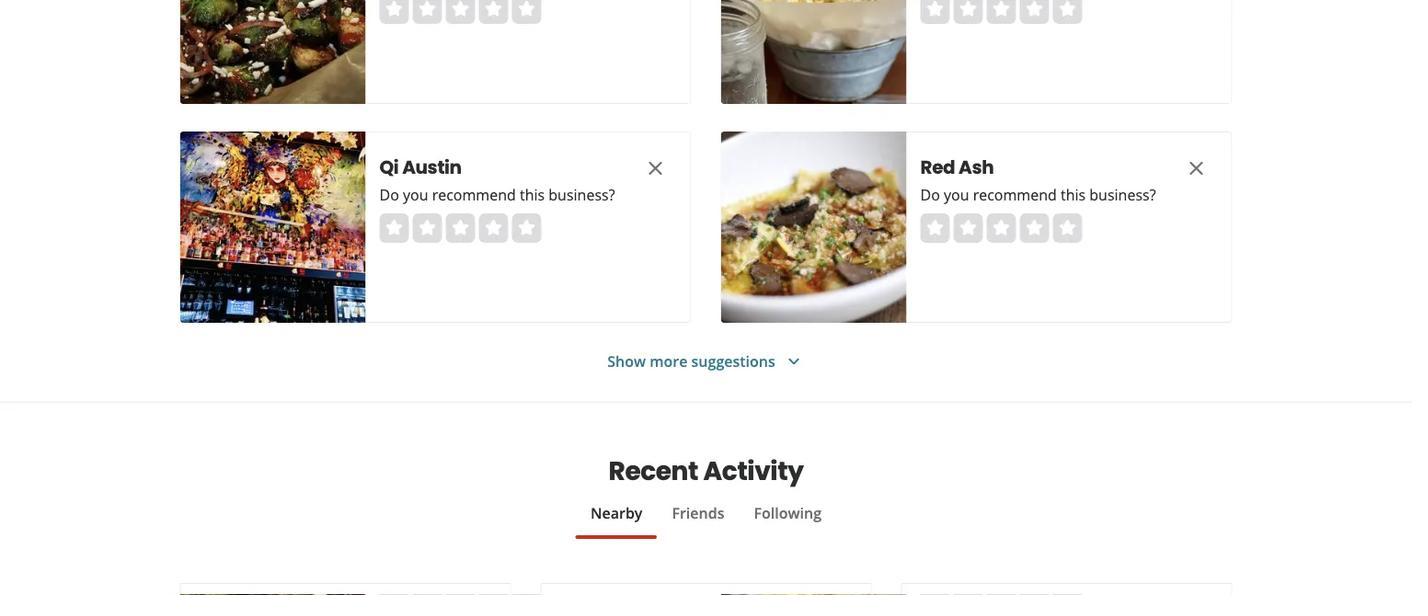 Task type: vqa. For each thing, say whether or not it's contained in the screenshot.
Sign
no



Task type: locate. For each thing, give the bounding box(es) containing it.
2 do you recommend this business? from the left
[[921, 185, 1156, 205]]

1 horizontal spatial do
[[921, 185, 940, 205]]

0 horizontal spatial this
[[520, 185, 545, 205]]

do down qi
[[380, 185, 399, 205]]

recommend down qi austin link
[[432, 185, 516, 205]]

tab list containing nearby
[[180, 503, 1233, 539]]

do down red
[[921, 185, 940, 205]]

1 this from the left
[[520, 185, 545, 205]]

do for qi
[[380, 185, 399, 205]]

2 you from the left
[[944, 185, 970, 205]]

you
[[403, 185, 428, 205], [944, 185, 970, 205]]

do
[[380, 185, 399, 205], [921, 185, 940, 205]]

0 horizontal spatial you
[[403, 185, 428, 205]]

do you recommend this business?
[[380, 185, 615, 205], [921, 185, 1156, 205]]

(no rating) image
[[380, 0, 542, 24], [921, 0, 1083, 24], [380, 214, 542, 243], [921, 214, 1083, 243]]

2 business? from the left
[[1090, 185, 1156, 205]]

show more suggestions button
[[608, 351, 805, 373]]

do for red
[[921, 185, 940, 205]]

qi austin
[[380, 155, 462, 180]]

dismiss card image
[[645, 157, 667, 180]]

you down red ash
[[944, 185, 970, 205]]

show more suggestions
[[608, 352, 776, 371]]

do you recommend this business? down red ash link
[[921, 185, 1156, 205]]

tab list inside "explore recent activity section" section
[[180, 503, 1233, 539]]

photo of red ash image
[[721, 132, 907, 323]]

None radio
[[380, 0, 409, 24], [413, 0, 442, 24], [479, 0, 508, 24], [512, 0, 542, 24], [1020, 0, 1050, 24], [413, 214, 442, 243], [446, 214, 475, 243], [479, 214, 508, 243], [1020, 214, 1050, 243], [380, 0, 409, 24], [413, 0, 442, 24], [479, 0, 508, 24], [512, 0, 542, 24], [1020, 0, 1050, 24], [413, 214, 442, 243], [446, 214, 475, 243], [479, 214, 508, 243], [1020, 214, 1050, 243]]

do you recommend this business? for red ash
[[921, 185, 1156, 205]]

None radio
[[446, 0, 475, 24], [921, 0, 950, 24], [954, 0, 983, 24], [987, 0, 1016, 24], [1053, 0, 1083, 24], [380, 214, 409, 243], [512, 214, 542, 243], [921, 214, 950, 243], [954, 214, 983, 243], [987, 214, 1016, 243], [1053, 214, 1083, 243], [446, 0, 475, 24], [921, 0, 950, 24], [954, 0, 983, 24], [987, 0, 1016, 24], [1053, 0, 1083, 24], [380, 214, 409, 243], [512, 214, 542, 243], [921, 214, 950, 243], [954, 214, 983, 243], [987, 214, 1016, 243], [1053, 214, 1083, 243]]

photo of qi austin image
[[180, 132, 366, 323]]

this
[[520, 185, 545, 205], [1061, 185, 1086, 205]]

recommend down red ash link
[[973, 185, 1057, 205]]

2 this from the left
[[1061, 185, 1086, 205]]

you for ash
[[944, 185, 970, 205]]

1 business? from the left
[[549, 185, 615, 205]]

0 horizontal spatial do you recommend this business?
[[380, 185, 615, 205]]

you down qi austin
[[403, 185, 428, 205]]

0 horizontal spatial recommend
[[432, 185, 516, 205]]

do you recommend this business? down qi austin link
[[380, 185, 615, 205]]

1 horizontal spatial business?
[[1090, 185, 1156, 205]]

suggestions
[[692, 352, 776, 371]]

1 do you recommend this business? from the left
[[380, 185, 615, 205]]

1 you from the left
[[403, 185, 428, 205]]

1 horizontal spatial do you recommend this business?
[[921, 185, 1156, 205]]

1 horizontal spatial you
[[944, 185, 970, 205]]

business? down qi austin link
[[549, 185, 615, 205]]

this down red ash link
[[1061, 185, 1086, 205]]

recent
[[609, 453, 699, 489]]

friends
[[672, 504, 725, 523]]

business?
[[549, 185, 615, 205], [1090, 185, 1156, 205]]

1 recommend from the left
[[432, 185, 516, 205]]

0 horizontal spatial do
[[380, 185, 399, 205]]

recent activity
[[609, 453, 804, 489]]

this for qi austin
[[520, 185, 545, 205]]

0 horizontal spatial business?
[[549, 185, 615, 205]]

business? down red ash link
[[1090, 185, 1156, 205]]

1 horizontal spatial this
[[1061, 185, 1086, 205]]

2 recommend from the left
[[973, 185, 1057, 205]]

austin
[[402, 155, 462, 180]]

2 do from the left
[[921, 185, 940, 205]]

photo of the git out image
[[180, 0, 366, 104]]

1 horizontal spatial recommend
[[973, 185, 1057, 205]]

1 do from the left
[[380, 185, 399, 205]]

24 chevron down v2 image
[[783, 351, 805, 373]]

show
[[608, 352, 646, 371]]

rating element
[[380, 0, 542, 24], [921, 0, 1083, 24], [380, 214, 542, 243], [921, 214, 1083, 243]]

recommend
[[432, 185, 516, 205], [973, 185, 1057, 205]]

qi
[[380, 155, 399, 180]]

tab list
[[180, 503, 1233, 539]]

this down qi austin link
[[520, 185, 545, 205]]

ash
[[959, 155, 994, 180]]



Task type: describe. For each thing, give the bounding box(es) containing it.
photo of moonshine patio bar & grill image
[[721, 0, 907, 104]]

dismiss card image
[[1186, 157, 1208, 180]]

more
[[650, 352, 688, 371]]

recommend for red ash
[[973, 185, 1057, 205]]

business? for austin
[[549, 185, 615, 205]]

nearby
[[591, 504, 643, 523]]

you for austin
[[403, 185, 428, 205]]

recommend for qi austin
[[432, 185, 516, 205]]

red
[[921, 155, 956, 180]]

this for red ash
[[1061, 185, 1086, 205]]

red ash
[[921, 155, 994, 180]]

business? for ash
[[1090, 185, 1156, 205]]

qi austin link
[[380, 155, 610, 180]]

do you recommend this business? for qi austin
[[380, 185, 615, 205]]

explore recent activity section section
[[165, 403, 1247, 595]]

red ash link
[[921, 155, 1151, 180]]

activity
[[704, 453, 804, 489]]

following
[[754, 504, 822, 523]]



